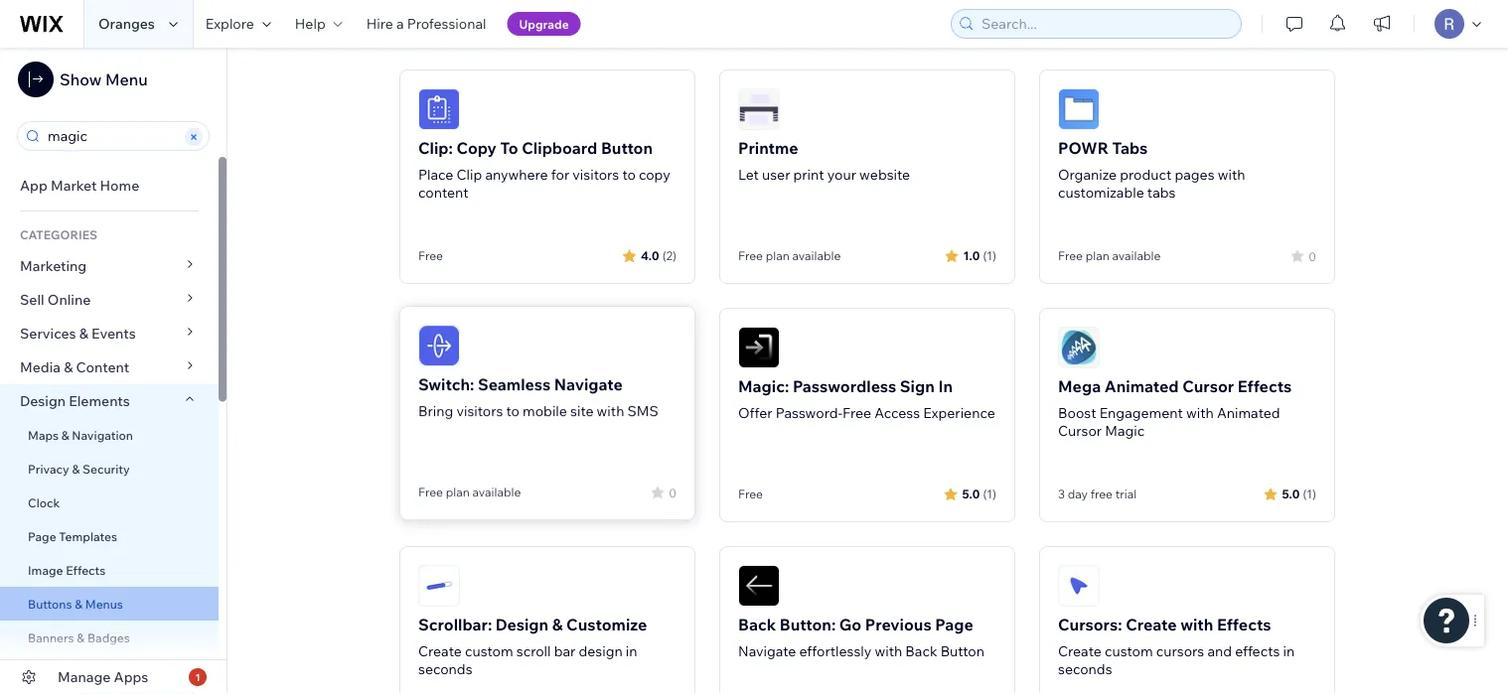 Task type: locate. For each thing, give the bounding box(es) containing it.
1 horizontal spatial page
[[935, 615, 974, 635]]

animated
[[1105, 377, 1179, 397], [1217, 404, 1281, 422]]

1 vertical spatial page
[[935, 615, 974, 635]]

0 horizontal spatial navigate
[[554, 376, 623, 395]]

custom down cursors:
[[1105, 643, 1153, 660]]

page inside page templates link
[[28, 529, 56, 544]]

1 custom from the left
[[465, 643, 513, 660]]

0 horizontal spatial visitors
[[457, 403, 503, 421]]

available
[[793, 248, 841, 263], [1113, 248, 1161, 263], [473, 486, 521, 501]]

1 horizontal spatial 5.0 (1)
[[1282, 486, 1317, 501]]

customize
[[567, 615, 647, 635]]

(1) for effects
[[1303, 486, 1317, 501]]

0 vertical spatial animated
[[1105, 377, 1179, 397]]

back button: go previous page logo image
[[738, 565, 780, 607]]

1 horizontal spatial seconds
[[1058, 661, 1113, 678]]

0 horizontal spatial cursor
[[1058, 422, 1102, 440]]

in
[[626, 643, 638, 660], [1284, 643, 1295, 660]]

show menu button
[[18, 62, 148, 97]]

create down cursors:
[[1058, 643, 1102, 660]]

3
[[1058, 487, 1065, 502]]

clip:
[[418, 138, 453, 158]]

Search apps... field
[[42, 122, 182, 150]]

design down media at the bottom of page
[[20, 393, 66, 410]]

free down 'customizable'
[[1058, 248, 1083, 263]]

with right site
[[597, 403, 625, 421]]

2 custom from the left
[[1105, 643, 1153, 660]]

effects
[[1236, 643, 1280, 660]]

free plan available down 'customizable'
[[1058, 248, 1161, 263]]

1 horizontal spatial button
[[941, 643, 985, 660]]

visitors down switch:
[[457, 403, 503, 421]]

with inside powr tabs organize product pages with customizable tabs
[[1218, 166, 1246, 183]]

1 horizontal spatial create
[[1058, 643, 1102, 660]]

with down previous
[[875, 643, 903, 660]]

1 vertical spatial cursor
[[1058, 422, 1102, 440]]

passwordless
[[793, 377, 897, 397]]

1 horizontal spatial in
[[1284, 643, 1295, 660]]

clock
[[28, 495, 60, 510]]

create for cursors: create with effects
[[1058, 643, 1102, 660]]

2 vertical spatial effects
[[1217, 615, 1272, 635]]

1 horizontal spatial plan
[[766, 248, 790, 263]]

professional
[[407, 15, 486, 32]]

seconds inside cursors: create with effects create custom cursors and effects in seconds
[[1058, 661, 1113, 678]]

1 horizontal spatial animated
[[1217, 404, 1281, 422]]

0 horizontal spatial 5.0 (1)
[[962, 486, 997, 501]]

banners & badges
[[28, 631, 130, 645]]

mobile
[[523, 403, 567, 421]]

banners
[[28, 631, 74, 645]]

navigate up site
[[554, 376, 623, 395]]

1 horizontal spatial 5.0
[[1282, 486, 1300, 501]]

5.0 (1) for in
[[962, 486, 997, 501]]

cursors:
[[1058, 615, 1123, 635]]

0 vertical spatial button
[[601, 138, 653, 158]]

1 horizontal spatial back
[[906, 643, 938, 660]]

& left 'menus'
[[75, 597, 83, 612]]

navigate inside switch: seamless navigate bring visitors to mobile site with sms
[[554, 376, 623, 395]]

available for user
[[793, 248, 841, 263]]

& left badges
[[77, 631, 85, 645]]

copy
[[639, 166, 671, 183]]

1 horizontal spatial available
[[793, 248, 841, 263]]

2 in from the left
[[1284, 643, 1295, 660]]

navigate down button:
[[738, 643, 796, 660]]

0 horizontal spatial plan
[[446, 486, 470, 501]]

available for navigate
[[473, 486, 521, 501]]

clip: copy to clipboard button logo image
[[418, 88, 460, 130]]

1 vertical spatial effects
[[66, 563, 106, 578]]

0 horizontal spatial 0
[[669, 486, 677, 501]]

2 horizontal spatial free plan available
[[1058, 248, 1161, 263]]

create down scrollbar:
[[418, 643, 462, 660]]

manage
[[58, 669, 111, 686]]

in inside cursors: create with effects create custom cursors and effects in seconds
[[1284, 643, 1295, 660]]

effortlessly
[[800, 643, 872, 660]]

0 horizontal spatial 5.0
[[962, 486, 980, 501]]

0 horizontal spatial in
[[626, 643, 638, 660]]

clip
[[457, 166, 482, 183]]

plan
[[766, 248, 790, 263], [1086, 248, 1110, 263], [446, 486, 470, 501]]

seconds down cursors:
[[1058, 661, 1113, 678]]

seamless
[[478, 376, 551, 395]]

design elements
[[20, 393, 130, 410]]

& for content
[[64, 359, 73, 376]]

image effects link
[[0, 554, 219, 587]]

0 horizontal spatial seconds
[[418, 661, 473, 678]]

plan down 'customizable'
[[1086, 248, 1110, 263]]

0 horizontal spatial animated
[[1105, 377, 1179, 397]]

2 5.0 (1) from the left
[[1282, 486, 1317, 501]]

plan down user
[[766, 248, 790, 263]]

page right previous
[[935, 615, 974, 635]]

with inside back button: go previous page navigate effortlessly with back button
[[875, 643, 903, 660]]

services & events link
[[0, 317, 219, 351]]

design up scroll
[[496, 615, 549, 635]]

3 day free trial
[[1058, 487, 1137, 502]]

effects for mega animated cursor effects
[[1238, 377, 1292, 397]]

for
[[551, 166, 570, 183]]

free down the passwordless
[[843, 404, 872, 422]]

visitors inside clip: copy to clipboard button place clip anywhere for visitors to copy content
[[573, 166, 619, 183]]

seconds
[[418, 661, 473, 678], [1058, 661, 1113, 678]]

create inside the scrollbar: design & customize create custom scroll bar design in seconds
[[418, 643, 462, 660]]

let
[[738, 166, 759, 183]]

2 horizontal spatial create
[[1126, 615, 1177, 635]]

events
[[92, 325, 136, 342]]

&
[[79, 325, 88, 342], [64, 359, 73, 376], [61, 428, 69, 443], [72, 462, 80, 477], [75, 597, 83, 612], [552, 615, 563, 635], [77, 631, 85, 645]]

2 seconds from the left
[[1058, 661, 1113, 678]]

product
[[1120, 166, 1172, 183]]

0 vertical spatial page
[[28, 529, 56, 544]]

tabs
[[1113, 138, 1148, 158]]

1 vertical spatial animated
[[1217, 404, 1281, 422]]

hire a professional link
[[354, 0, 498, 48]]

to down seamless on the left
[[506, 403, 520, 421]]

custom inside the scrollbar: design & customize create custom scroll bar design in seconds
[[465, 643, 513, 660]]

1 horizontal spatial navigate
[[738, 643, 796, 660]]

with inside cursors: create with effects create custom cursors and effects in seconds
[[1181, 615, 1214, 635]]

cursor down boost
[[1058, 422, 1102, 440]]

1 vertical spatial button
[[941, 643, 985, 660]]

back down back button: go previous page logo
[[738, 615, 776, 635]]

5.0 (1)
[[962, 486, 997, 501], [1282, 486, 1317, 501]]

to
[[623, 166, 636, 183], [506, 403, 520, 421]]

effects inside cursors: create with effects create custom cursors and effects in seconds
[[1217, 615, 1272, 635]]

privacy
[[28, 462, 69, 477]]

privacy & security link
[[0, 452, 219, 486]]

cursors: create with effects create custom cursors and effects in seconds
[[1058, 615, 1295, 678]]

1 vertical spatial design
[[496, 615, 549, 635]]

marketing link
[[0, 249, 219, 283]]

0 horizontal spatial page
[[28, 529, 56, 544]]

buttons & menus link
[[0, 587, 219, 621]]

button inside back button: go previous page navigate effortlessly with back button
[[941, 643, 985, 660]]

anywhere
[[485, 166, 548, 183]]

1 vertical spatial back
[[906, 643, 938, 660]]

cursor up engagement
[[1183, 377, 1235, 397]]

boost
[[1058, 404, 1097, 422]]

0 horizontal spatial design
[[20, 393, 66, 410]]

custom down scrollbar:
[[465, 643, 513, 660]]

2 horizontal spatial available
[[1113, 248, 1161, 263]]

0 vertical spatial navigate
[[554, 376, 623, 395]]

visitors inside switch: seamless navigate bring visitors to mobile site with sms
[[457, 403, 503, 421]]

& for security
[[72, 462, 80, 477]]

1.0 (1)
[[964, 248, 997, 263]]

in right effects
[[1284, 643, 1295, 660]]

1 horizontal spatial cursor
[[1183, 377, 1235, 397]]

content
[[418, 184, 469, 201]]

upgrade button
[[507, 12, 581, 36]]

seconds for scrollbar: design & customize
[[418, 661, 473, 678]]

access
[[875, 404, 920, 422]]

scrollbar: design & customize create custom scroll bar design in seconds
[[418, 615, 647, 678]]

& right media at the bottom of page
[[64, 359, 73, 376]]

0 horizontal spatial available
[[473, 486, 521, 501]]

printme let user print your website
[[738, 138, 910, 183]]

in for scrollbar: design & customize
[[626, 643, 638, 660]]

1 vertical spatial visitors
[[457, 403, 503, 421]]

page down clock
[[28, 529, 56, 544]]

& up bar
[[552, 615, 563, 635]]

seconds down scrollbar:
[[418, 661, 473, 678]]

menus
[[85, 597, 123, 612]]

in inside the scrollbar: design & customize create custom scroll bar design in seconds
[[626, 643, 638, 660]]

0 horizontal spatial free plan available
[[418, 486, 521, 501]]

plan for navigate
[[446, 486, 470, 501]]

seconds inside the scrollbar: design & customize create custom scroll bar design in seconds
[[418, 661, 473, 678]]

to left the copy
[[623, 166, 636, 183]]

0 vertical spatial back
[[738, 615, 776, 635]]

& left the events
[[79, 325, 88, 342]]

1 horizontal spatial to
[[623, 166, 636, 183]]

5.0 (1) for effects
[[1282, 486, 1317, 501]]

with up cursors
[[1181, 615, 1214, 635]]

button
[[601, 138, 653, 158], [941, 643, 985, 660]]

trial
[[1116, 487, 1137, 502]]

back down previous
[[906, 643, 938, 660]]

1 horizontal spatial visitors
[[573, 166, 619, 183]]

1 vertical spatial 0
[[669, 486, 677, 501]]

free down bring
[[418, 486, 443, 501]]

1 in from the left
[[626, 643, 638, 660]]

plan down bring
[[446, 486, 470, 501]]

& right privacy on the left of page
[[72, 462, 80, 477]]

visitors
[[573, 166, 619, 183], [457, 403, 503, 421]]

0
[[1309, 249, 1317, 264], [669, 486, 677, 501]]

oranges
[[98, 15, 155, 32]]

2 5.0 from the left
[[1282, 486, 1300, 501]]

0 vertical spatial to
[[623, 166, 636, 183]]

1 seconds from the left
[[418, 661, 473, 678]]

visitors right for
[[573, 166, 619, 183]]

& right maps
[[61, 428, 69, 443]]

custom inside cursors: create with effects create custom cursors and effects in seconds
[[1105, 643, 1153, 660]]

in right design
[[626, 643, 638, 660]]

manage apps
[[58, 669, 148, 686]]

(1) for in
[[983, 486, 997, 501]]

1 vertical spatial to
[[506, 403, 520, 421]]

free plan available down bring
[[418, 486, 521, 501]]

effects inside sidebar element
[[66, 563, 106, 578]]

sign
[[900, 377, 935, 397]]

with right engagement
[[1187, 404, 1214, 422]]

0 horizontal spatial create
[[418, 643, 462, 660]]

create up cursors
[[1126, 615, 1177, 635]]

1 vertical spatial navigate
[[738, 643, 796, 660]]

0 horizontal spatial to
[[506, 403, 520, 421]]

0 vertical spatial 0
[[1309, 249, 1317, 264]]

effects inside mega animated cursor effects boost engagement with animated cursor magic
[[1238, 377, 1292, 397]]

0 horizontal spatial custom
[[465, 643, 513, 660]]

powr
[[1058, 138, 1109, 158]]

navigate
[[554, 376, 623, 395], [738, 643, 796, 660]]

2 horizontal spatial plan
[[1086, 248, 1110, 263]]

page
[[28, 529, 56, 544], [935, 615, 974, 635]]

custom for design
[[465, 643, 513, 660]]

sell online link
[[0, 283, 219, 317]]

0 horizontal spatial button
[[601, 138, 653, 158]]

buttons & menus
[[28, 597, 123, 612]]

0 vertical spatial effects
[[1238, 377, 1292, 397]]

effects for cursors: create with effects
[[1217, 615, 1272, 635]]

create
[[1126, 615, 1177, 635], [418, 643, 462, 660], [1058, 643, 1102, 660]]

user
[[762, 166, 791, 183]]

1 horizontal spatial custom
[[1105, 643, 1153, 660]]

copy
[[457, 138, 497, 158]]

to inside switch: seamless navigate bring visitors to mobile site with sms
[[506, 403, 520, 421]]

previous
[[865, 615, 932, 635]]

page templates
[[28, 529, 120, 544]]

in
[[939, 377, 953, 397]]

back
[[738, 615, 776, 635], [906, 643, 938, 660]]

free plan available down user
[[738, 248, 841, 263]]

5.0
[[962, 486, 980, 501], [1282, 486, 1300, 501]]

powr tabs logo image
[[1058, 88, 1100, 130]]

1 horizontal spatial design
[[496, 615, 549, 635]]

1 5.0 from the left
[[962, 486, 980, 501]]

with right pages
[[1218, 166, 1246, 183]]

1 horizontal spatial free plan available
[[738, 248, 841, 263]]

1 5.0 (1) from the left
[[962, 486, 997, 501]]

0 vertical spatial design
[[20, 393, 66, 410]]

switch: seamless navigate bring visitors to mobile site with sms
[[418, 376, 659, 421]]

printme
[[738, 138, 799, 158]]

0 vertical spatial visitors
[[573, 166, 619, 183]]



Task type: describe. For each thing, give the bounding box(es) containing it.
services & events
[[20, 325, 136, 342]]

maps & navigation
[[28, 428, 133, 443]]

website
[[860, 166, 910, 183]]

bring
[[418, 403, 453, 421]]

clock link
[[0, 486, 219, 520]]

0 horizontal spatial back
[[738, 615, 776, 635]]

mega animated cursor effects boost engagement with animated cursor magic
[[1058, 377, 1292, 440]]

media & content link
[[0, 351, 219, 385]]

engagement
[[1100, 404, 1184, 422]]

app market home
[[20, 177, 139, 194]]

(1) for print
[[983, 248, 997, 263]]

marketing
[[20, 257, 87, 275]]

design
[[579, 643, 623, 660]]

templates
[[59, 529, 117, 544]]

mega animated cursor effects logo image
[[1058, 327, 1100, 369]]

scrollbar: design & customize logo image
[[418, 565, 460, 607]]

cursors: create with effects logo image
[[1058, 565, 1100, 607]]

5.0 for magic: passwordless sign in
[[962, 486, 980, 501]]

5.0 for mega animated cursor effects
[[1282, 486, 1300, 501]]

magic: passwordless sign in logo image
[[738, 327, 780, 369]]

security
[[82, 462, 130, 477]]

image
[[28, 563, 63, 578]]

elements
[[69, 393, 130, 410]]

design elements link
[[0, 385, 219, 418]]

password-
[[776, 404, 843, 422]]

magic
[[1105, 422, 1145, 440]]

& inside the scrollbar: design & customize create custom scroll bar design in seconds
[[552, 615, 563, 635]]

0 vertical spatial cursor
[[1183, 377, 1235, 397]]

maps & navigation link
[[0, 418, 219, 452]]

clip: copy to clipboard button place clip anywhere for visitors to copy content
[[418, 138, 671, 201]]

navigate inside back button: go previous page navigate effortlessly with back button
[[738, 643, 796, 660]]

free down content
[[418, 248, 443, 263]]

market
[[51, 177, 97, 194]]

place
[[418, 166, 454, 183]]

hire
[[366, 15, 393, 32]]

services
[[20, 325, 76, 342]]

& for badges
[[77, 631, 85, 645]]

seconds for cursors: create with effects
[[1058, 661, 1113, 678]]

button inside clip: copy to clipboard button place clip anywhere for visitors to copy content
[[601, 138, 653, 158]]

show menu
[[60, 70, 148, 89]]

plan for user
[[766, 248, 790, 263]]

magic: passwordless sign in offer password-free access experience
[[738, 377, 996, 422]]

free inside the "magic: passwordless sign in offer password-free access experience"
[[843, 404, 872, 422]]

print
[[794, 166, 825, 183]]

with inside switch: seamless navigate bring visitors to mobile site with sms
[[597, 403, 625, 421]]

page inside back button: go previous page navigate effortlessly with back button
[[935, 615, 974, 635]]

1 horizontal spatial 0
[[1309, 249, 1317, 264]]

& for events
[[79, 325, 88, 342]]

free down offer
[[738, 487, 763, 502]]

show
[[60, 70, 102, 89]]

navigation
[[72, 428, 133, 443]]

custom for create
[[1105, 643, 1153, 660]]

menu
[[105, 70, 148, 89]]

day
[[1068, 487, 1088, 502]]

app
[[20, 177, 48, 194]]

media & content
[[20, 359, 129, 376]]

upgrade
[[519, 16, 569, 31]]

with inside mega animated cursor effects boost engagement with animated cursor magic
[[1187, 404, 1214, 422]]

customizable
[[1058, 184, 1145, 201]]

create for scrollbar: design & customize
[[418, 643, 462, 660]]

switch: seamless navigate logo image
[[418, 326, 460, 368]]

experience
[[924, 404, 996, 422]]

4.0
[[641, 248, 660, 263]]

free right (2)
[[738, 248, 763, 263]]

banners & badges link
[[0, 621, 219, 655]]

free plan available for user
[[738, 248, 841, 263]]

switch:
[[418, 376, 474, 395]]

content
[[76, 359, 129, 376]]

apps
[[114, 669, 148, 686]]

image effects
[[28, 563, 106, 578]]

organize
[[1058, 166, 1117, 183]]

magic:
[[738, 377, 789, 397]]

go
[[840, 615, 862, 635]]

powr tabs organize product pages with customizable tabs
[[1058, 138, 1246, 201]]

1.0
[[964, 248, 980, 263]]

hire a professional
[[366, 15, 486, 32]]

& for navigation
[[61, 428, 69, 443]]

Search... field
[[976, 10, 1235, 38]]

sidebar element
[[0, 48, 228, 695]]

tabs
[[1148, 184, 1176, 201]]

categories
[[20, 227, 97, 242]]

and
[[1208, 643, 1232, 660]]

free plan available for navigate
[[418, 486, 521, 501]]

bar
[[554, 643, 576, 660]]

design inside the scrollbar: design & customize create custom scroll bar design in seconds
[[496, 615, 549, 635]]

scrollbar:
[[418, 615, 492, 635]]

to inside clip: copy to clipboard button place clip anywhere for visitors to copy content
[[623, 166, 636, 183]]

online
[[48, 291, 91, 309]]

design inside sidebar element
[[20, 393, 66, 410]]

your
[[828, 166, 857, 183]]

site
[[570, 403, 594, 421]]

a
[[396, 15, 404, 32]]

help
[[295, 15, 326, 32]]

maps
[[28, 428, 59, 443]]

app market home link
[[0, 169, 219, 203]]

printme logo image
[[738, 88, 780, 130]]

badges
[[87, 631, 130, 645]]

in for cursors: create with effects
[[1284, 643, 1295, 660]]

explore
[[206, 15, 254, 32]]

offer
[[738, 404, 773, 422]]

& for menus
[[75, 597, 83, 612]]

sell
[[20, 291, 44, 309]]

free
[[1091, 487, 1113, 502]]

clipboard
[[522, 138, 598, 158]]



Task type: vqa. For each thing, say whether or not it's contained in the screenshot.


